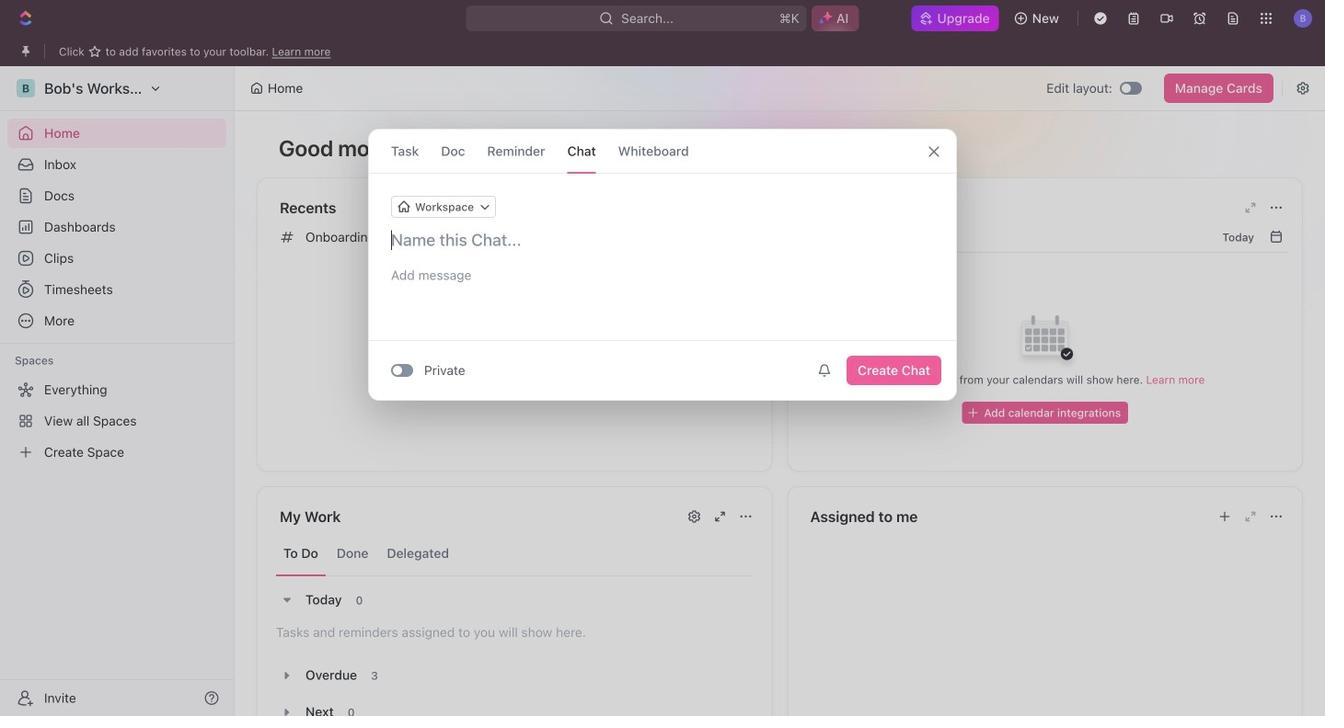 Task type: locate. For each thing, give the bounding box(es) containing it.
tab list
[[276, 532, 753, 577]]

sidebar navigation
[[0, 66, 235, 717]]

tree
[[7, 375, 226, 467]]

dialog
[[368, 129, 957, 401]]



Task type: describe. For each thing, give the bounding box(es) containing it.
Name this Chat... field
[[369, 229, 956, 251]]

tree inside sidebar navigation
[[7, 375, 226, 467]]



Task type: vqa. For each thing, say whether or not it's contained in the screenshot.
tab list
yes



